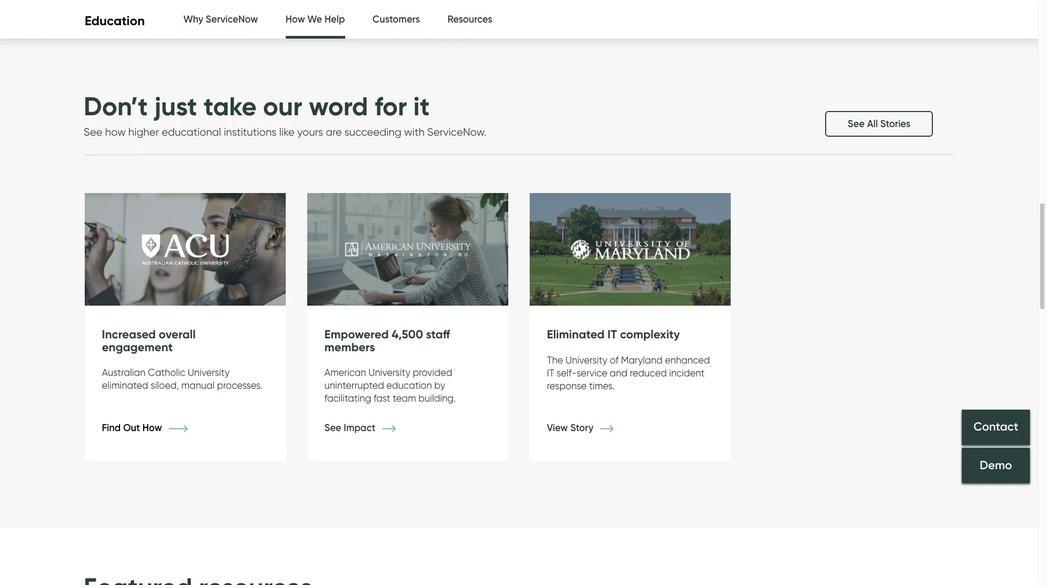Task type: describe. For each thing, give the bounding box(es) containing it.
times.
[[589, 380, 615, 391]]

university for empowered
[[369, 367, 411, 378]]

by
[[435, 380, 445, 391]]

eliminated it complexity
[[547, 327, 680, 342]]

4,500
[[392, 327, 423, 342]]

view story
[[547, 422, 596, 434]]

manual
[[181, 380, 215, 391]]

word
[[309, 90, 368, 122]]

don't
[[84, 90, 148, 122]]

demo
[[980, 458, 1013, 473]]

service
[[577, 367, 608, 378]]

provided
[[413, 367, 452, 378]]

catholic
[[148, 367, 185, 378]]

with
[[404, 126, 425, 138]]

find out how link
[[102, 422, 198, 434]]

why
[[183, 13, 203, 25]]

overall
[[159, 327, 196, 342]]

contact link
[[962, 410, 1030, 445]]

response
[[547, 380, 587, 391]]

team
[[393, 393, 416, 404]]

just
[[154, 90, 197, 122]]

servicenow.
[[427, 126, 487, 138]]

university of maryland logo image
[[530, 193, 731, 306]]

customers
[[373, 13, 420, 25]]

self-
[[557, 367, 577, 378]]

see for see impact
[[325, 422, 341, 434]]

complexity
[[620, 327, 680, 342]]

contact
[[974, 420, 1019, 434]]

members
[[325, 340, 375, 354]]

0 vertical spatial it
[[608, 327, 617, 342]]

of
[[610, 354, 619, 366]]

see for see all stories
[[848, 118, 865, 130]]

it
[[414, 90, 430, 122]]

university inside australian catholic university eliminated siloed, manual processes.
[[188, 367, 230, 378]]

increased
[[102, 327, 156, 342]]

the university of maryland enhanced it self-service and reduced incident response times.
[[547, 354, 710, 391]]

enhanced
[[665, 354, 710, 366]]

find out how
[[102, 422, 164, 434]]

are
[[326, 126, 342, 138]]

resources
[[448, 13, 493, 25]]

see how link
[[466, 11, 542, 22]]

educational
[[162, 126, 221, 138]]

why servicenow link
[[183, 0, 258, 39]]

story
[[571, 422, 594, 434]]

staff
[[426, 327, 450, 342]]

eliminated
[[547, 327, 605, 342]]

eliminated
[[102, 380, 148, 391]]

australian catholic university eliminated siloed, manual processes.
[[102, 367, 263, 391]]



Task type: vqa. For each thing, say whether or not it's contained in the screenshot.
Catholic
yes



Task type: locate. For each thing, give the bounding box(es) containing it.
processes.
[[217, 380, 263, 391]]

1 horizontal spatial it
[[608, 327, 617, 342]]

incident
[[669, 367, 705, 378]]

like
[[279, 126, 295, 138]]

all
[[867, 118, 878, 130]]

american university logo image
[[307, 193, 509, 306]]

engagement
[[102, 340, 173, 354]]

university up education
[[369, 367, 411, 378]]

servicenow
[[206, 13, 258, 25]]

university up service
[[566, 354, 608, 366]]

higher
[[128, 126, 159, 138]]

see impact link
[[325, 422, 412, 434]]

reduced
[[630, 367, 667, 378]]

resources link
[[448, 0, 493, 39]]

education
[[85, 13, 145, 28]]

facilitating
[[325, 393, 371, 404]]

1 horizontal spatial university
[[369, 367, 411, 378]]

it up of
[[608, 327, 617, 342]]

university up manual
[[188, 367, 230, 378]]

demo link
[[962, 448, 1030, 483]]

education
[[387, 380, 432, 391]]

2 horizontal spatial university
[[566, 354, 608, 366]]

it inside the university of maryland enhanced it self-service and reduced incident response times.
[[547, 367, 555, 378]]

0 horizontal spatial how
[[143, 422, 162, 434]]

customers link
[[373, 0, 420, 39]]

1 horizontal spatial how
[[286, 13, 305, 25]]

see impact
[[325, 422, 378, 434]]

australian
[[102, 367, 146, 378]]

impact
[[344, 422, 376, 434]]

out
[[123, 422, 140, 434]]

navigation
[[85, 0, 434, 34]]

university
[[566, 354, 608, 366], [188, 367, 230, 378], [369, 367, 411, 378]]

institutions
[[224, 126, 277, 138]]

find
[[102, 422, 121, 434]]

university inside american university provided uninterrupted education by facilitating fast team building.
[[369, 367, 411, 378]]

the
[[547, 354, 563, 366]]

see
[[466, 11, 483, 22], [848, 118, 865, 130], [84, 126, 103, 138], [325, 422, 341, 434]]

fast
[[374, 393, 391, 404]]

building.
[[419, 393, 456, 404]]

uninterrupted
[[325, 380, 384, 391]]

see inside don't just take our word for it see how higher educational institutions like yours are succeeding with servicenow.
[[84, 126, 103, 138]]

siloed,
[[151, 380, 179, 391]]

how we help link
[[286, 0, 345, 42]]

maryland
[[621, 354, 663, 366]]

see all stories
[[848, 118, 911, 130]]

empowered
[[325, 327, 389, 342]]

don't just take our word for it see how higher educational institutions like yours are succeeding with servicenow.
[[84, 90, 487, 138]]

see all stories link
[[826, 111, 933, 137]]

yours
[[297, 126, 323, 138]]

why servicenow
[[183, 13, 258, 25]]

empowered 4,500 staff members
[[325, 327, 450, 354]]

2 horizontal spatial how
[[486, 11, 505, 22]]

university for eliminated
[[566, 354, 608, 366]]

help
[[325, 13, 345, 25]]

how we help
[[286, 13, 345, 25]]

take
[[204, 90, 257, 122]]

stories
[[881, 118, 911, 130]]

increased overall engagement
[[102, 327, 196, 354]]

american university provided uninterrupted education by facilitating fast team building.
[[325, 367, 456, 404]]

1 vertical spatial it
[[547, 367, 555, 378]]

how
[[105, 126, 126, 138]]

see how
[[466, 11, 508, 22]]

university inside the university of maryland enhanced it self-service and reduced incident response times.
[[566, 354, 608, 366]]

0 horizontal spatial it
[[547, 367, 555, 378]]

it down "the"
[[547, 367, 555, 378]]

our
[[263, 90, 302, 122]]

for
[[375, 90, 407, 122]]

we
[[308, 13, 322, 25]]

american
[[325, 367, 366, 378]]

and
[[610, 367, 628, 378]]

see for see how
[[466, 11, 483, 22]]

how
[[486, 11, 505, 22], [286, 13, 305, 25], [143, 422, 162, 434]]

it
[[608, 327, 617, 342], [547, 367, 555, 378]]

0 horizontal spatial university
[[188, 367, 230, 378]]

succeeding
[[345, 126, 402, 138]]

view story link
[[547, 422, 630, 434]]

view
[[547, 422, 568, 434]]



